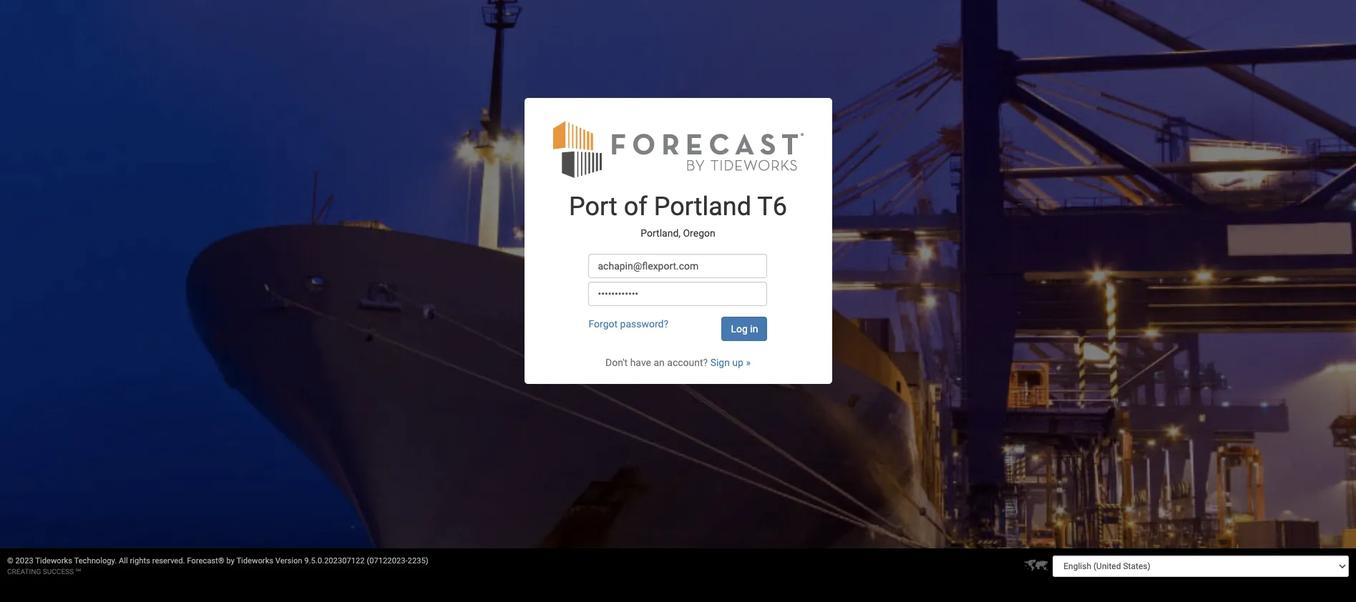 Task type: vqa. For each thing, say whether or not it's contained in the screenshot.
Forgot
yes



Task type: describe. For each thing, give the bounding box(es) containing it.
©
[[7, 557, 13, 566]]

oregon
[[683, 228, 716, 239]]

sign up » link
[[711, 357, 751, 369]]

success
[[43, 568, 74, 576]]

all
[[119, 557, 128, 566]]

2 tideworks from the left
[[237, 557, 274, 566]]

log
[[731, 323, 748, 335]]

forecast® by tideworks image
[[553, 119, 804, 179]]

reserved.
[[152, 557, 185, 566]]

forgot password? link
[[589, 318, 669, 330]]

rights
[[130, 557, 150, 566]]

1 tideworks from the left
[[35, 557, 72, 566]]

»
[[746, 357, 751, 369]]

© 2023 tideworks technology. all rights reserved. forecast® by tideworks version 9.5.0.202307122 (07122023-2235) creating success ℠
[[7, 557, 429, 576]]

sign
[[711, 357, 730, 369]]

have
[[630, 357, 651, 369]]

2235)
[[408, 557, 429, 566]]

an
[[654, 357, 665, 369]]

port
[[569, 192, 618, 222]]

portland
[[654, 192, 752, 222]]

Password password field
[[589, 282, 768, 306]]

forgot password? log in
[[589, 318, 758, 335]]



Task type: locate. For each thing, give the bounding box(es) containing it.
forgot
[[589, 318, 618, 330]]

tideworks
[[35, 557, 72, 566], [237, 557, 274, 566]]

t6
[[758, 192, 787, 222]]

technology.
[[74, 557, 117, 566]]

creating
[[7, 568, 41, 576]]

by
[[226, 557, 235, 566]]

2023
[[15, 557, 33, 566]]

port of portland t6 portland, oregon
[[569, 192, 787, 239]]

(07122023-
[[367, 557, 408, 566]]

in
[[750, 323, 758, 335]]

up
[[733, 357, 744, 369]]

Email or username text field
[[589, 254, 768, 278]]

1 horizontal spatial tideworks
[[237, 557, 274, 566]]

of
[[624, 192, 648, 222]]

portland,
[[641, 228, 681, 239]]

log in button
[[722, 317, 768, 341]]

℠
[[76, 568, 81, 576]]

password?
[[620, 318, 669, 330]]

forecast®
[[187, 557, 224, 566]]

9.5.0.202307122
[[304, 557, 365, 566]]

tideworks up success
[[35, 557, 72, 566]]

0 horizontal spatial tideworks
[[35, 557, 72, 566]]

don't
[[606, 357, 628, 369]]

version
[[276, 557, 302, 566]]

don't have an account? sign up »
[[606, 357, 751, 369]]

account?
[[667, 357, 708, 369]]

tideworks right by
[[237, 557, 274, 566]]



